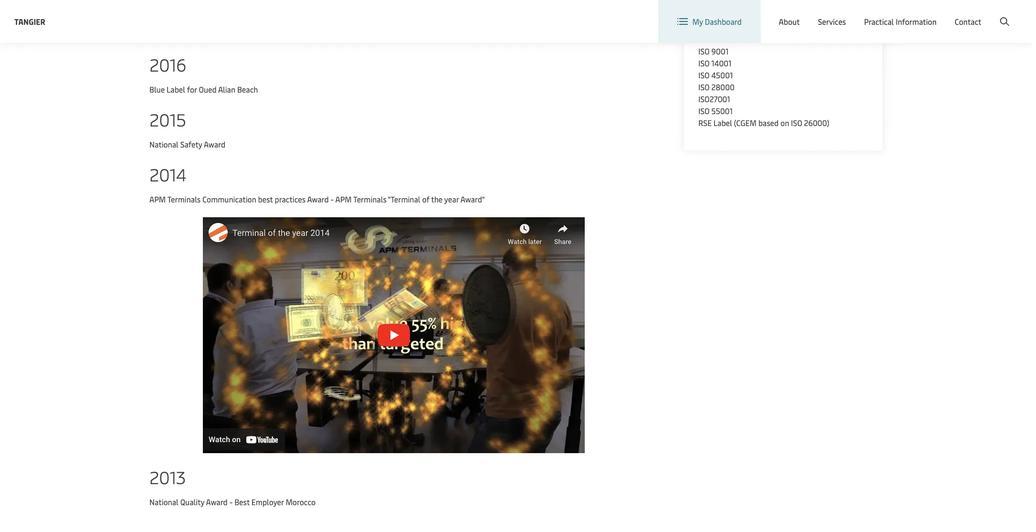 Task type: describe. For each thing, give the bounding box(es) containing it.
menu
[[872, 9, 892, 19]]

2015
[[150, 107, 186, 131]]

practical information button
[[865, 0, 937, 43]]

information
[[896, 16, 937, 27]]

(cgem
[[735, 118, 757, 128]]

national quality award - best employer morocco
[[150, 497, 316, 507]]

on
[[781, 118, 790, 128]]

for
[[187, 84, 197, 95]]

switch location button
[[749, 9, 818, 19]]

beach
[[237, 84, 258, 95]]

based
[[759, 118, 779, 128]]

login / create account
[[937, 9, 1015, 19]]

iso left 9001
[[699, 46, 710, 56]]

iso right on
[[792, 118, 803, 128]]

create
[[963, 9, 985, 19]]

1 apm from the left
[[150, 194, 166, 204]]

"terminal
[[388, 194, 421, 204]]

iso up rse
[[699, 106, 710, 116]]

oued
[[199, 84, 217, 95]]

award for national safety award
[[204, 139, 226, 150]]

iso up "iso27001"
[[699, 82, 710, 92]]

certifications
[[699, 8, 799, 31]]

morocco
[[286, 497, 316, 507]]

best
[[235, 497, 250, 507]]

location
[[789, 9, 818, 19]]

alian
[[218, 84, 236, 95]]

iso 9001 iso 14001 iso 45001 iso 28000 iso27001 iso 55001 rse label (cgem based on iso 26000)
[[699, 46, 830, 128]]

about
[[779, 16, 800, 27]]

global menu
[[849, 9, 892, 19]]

national for national quality award - best employer morocco
[[150, 497, 179, 507]]

iso left 14001
[[699, 58, 710, 68]]

2014
[[150, 162, 186, 186]]

apm terminals communication best practices award - apm terminals "terminal of the year award"
[[150, 194, 485, 204]]

switch
[[764, 9, 787, 19]]

1 terminals from the left
[[167, 194, 201, 204]]

the
[[432, 194, 443, 204]]

tangier link
[[14, 16, 45, 27]]

my
[[693, 16, 704, 27]]

iso left 45001
[[699, 70, 710, 80]]

practical
[[865, 16, 895, 27]]

9001
[[712, 46, 729, 56]]

global
[[849, 9, 871, 19]]



Task type: locate. For each thing, give the bounding box(es) containing it.
best
[[258, 194, 273, 204]]

iso27001
[[699, 94, 731, 104]]

switch location
[[764, 9, 818, 19]]

14001
[[712, 58, 732, 68]]

0 horizontal spatial -
[[230, 497, 233, 507]]

employer
[[252, 497, 284, 507]]

1 national from the top
[[150, 139, 179, 150]]

28000
[[712, 82, 735, 92]]

iso
[[699, 46, 710, 56], [699, 58, 710, 68], [699, 70, 710, 80], [699, 82, 710, 92], [699, 106, 710, 116], [792, 118, 803, 128]]

award
[[204, 139, 226, 150], [307, 194, 329, 204], [206, 497, 228, 507]]

contact button
[[955, 0, 982, 43]]

dashboard
[[705, 16, 742, 27]]

terminals down 2014
[[167, 194, 201, 204]]

1 horizontal spatial -
[[331, 194, 334, 204]]

1 horizontal spatial terminals
[[354, 194, 387, 204]]

award right practices
[[307, 194, 329, 204]]

label
[[167, 84, 185, 95], [714, 118, 733, 128]]

2 national from the top
[[150, 497, 179, 507]]

my dashboard button
[[678, 0, 742, 43]]

0 vertical spatial national
[[150, 139, 179, 150]]

year
[[445, 194, 459, 204]]

55001
[[712, 106, 733, 116]]

1 vertical spatial -
[[230, 497, 233, 507]]

2 vertical spatial award
[[206, 497, 228, 507]]

0 horizontal spatial terminals
[[167, 194, 201, 204]]

about button
[[779, 0, 800, 43]]

label inside the "iso 9001 iso 14001 iso 45001 iso 28000 iso27001 iso 55001 rse label (cgem based on iso 26000)"
[[714, 118, 733, 128]]

2 apm from the left
[[336, 194, 352, 204]]

global menu button
[[828, 0, 902, 28]]

- left 'best' on the left bottom of the page
[[230, 497, 233, 507]]

1 vertical spatial national
[[150, 497, 179, 507]]

national safety award
[[150, 139, 226, 150]]

-
[[331, 194, 334, 204], [230, 497, 233, 507]]

national down 2013
[[150, 497, 179, 507]]

terminals
[[167, 194, 201, 204], [354, 194, 387, 204]]

award"
[[461, 194, 485, 204]]

account
[[986, 9, 1015, 19]]

1 horizontal spatial apm
[[336, 194, 352, 204]]

2 terminals from the left
[[354, 194, 387, 204]]

label left for
[[167, 84, 185, 95]]

terminals left "terminal at the top left of page
[[354, 194, 387, 204]]

label down 55001
[[714, 118, 733, 128]]

my dashboard
[[693, 16, 742, 27]]

award right the quality
[[206, 497, 228, 507]]

2016
[[150, 53, 186, 76]]

blue
[[150, 84, 165, 95]]

award right the safety
[[204, 139, 226, 150]]

0 vertical spatial award
[[204, 139, 226, 150]]

services
[[819, 16, 847, 27]]

practices
[[275, 194, 306, 204]]

0 vertical spatial label
[[167, 84, 185, 95]]

45001
[[712, 70, 733, 80]]

rse
[[699, 118, 712, 128]]

26000)
[[805, 118, 830, 128]]

/
[[958, 9, 961, 19]]

apm
[[150, 194, 166, 204], [336, 194, 352, 204]]

practical information
[[865, 16, 937, 27]]

1 horizontal spatial label
[[714, 118, 733, 128]]

tangier
[[14, 16, 45, 27]]

1 vertical spatial award
[[307, 194, 329, 204]]

0 vertical spatial -
[[331, 194, 334, 204]]

national down 2015
[[150, 139, 179, 150]]

2013
[[150, 465, 186, 489]]

0 horizontal spatial label
[[167, 84, 185, 95]]

0 horizontal spatial apm
[[150, 194, 166, 204]]

national for national safety award
[[150, 139, 179, 150]]

login / create account link
[[920, 0, 1015, 28]]

blue label for oued alian beach
[[150, 84, 258, 95]]

1 vertical spatial label
[[714, 118, 733, 128]]

services button
[[819, 0, 847, 43]]

safety
[[180, 139, 202, 150]]

award for national quality award - best employer morocco
[[206, 497, 228, 507]]

contact
[[955, 16, 982, 27]]

of
[[422, 194, 430, 204]]

national
[[150, 139, 179, 150], [150, 497, 179, 507]]

communication
[[203, 194, 256, 204]]

login
[[937, 9, 956, 19]]

- right practices
[[331, 194, 334, 204]]

quality
[[180, 497, 205, 507]]



Task type: vqa. For each thing, say whether or not it's contained in the screenshot.
Global
yes



